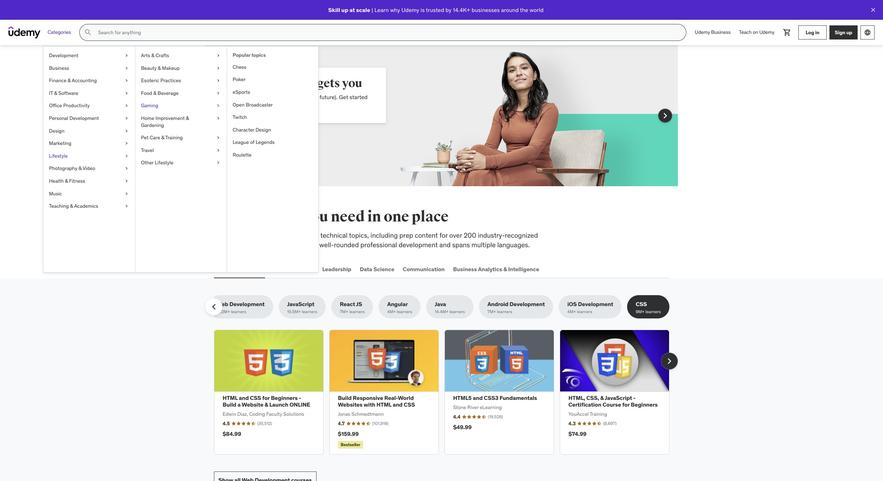 Task type: locate. For each thing, give the bounding box(es) containing it.
catalog
[[268, 240, 290, 249]]

& up office
[[54, 90, 57, 96]]

0 vertical spatial web
[[215, 265, 227, 273]]

0 horizontal spatial html
[[223, 394, 238, 401]]

css inside css 9m+ learners
[[636, 301, 647, 308]]

learning
[[239, 76, 290, 91]]

& inside html and css for beginners - build a website & launch online
[[265, 401, 268, 408]]

& inside html, css, & javascript - certification course for beginners
[[601, 394, 604, 401]]

submit search image
[[84, 28, 93, 37]]

0 horizontal spatial up
[[342, 6, 349, 13]]

development for web development
[[229, 265, 264, 273]]

0 horizontal spatial -
[[299, 394, 301, 401]]

beginners inside html and css for beginners - build a website & launch online
[[271, 394, 298, 401]]

udemy image
[[8, 26, 41, 38]]

covering
[[214, 231, 241, 240]]

real-
[[385, 394, 398, 401]]

& right arts
[[151, 52, 154, 59]]

& right the analytics
[[504, 265, 507, 273]]

7m+ inside android development 7m+ learners
[[488, 309, 496, 314]]

development right android
[[510, 301, 545, 308]]

previous image inside topic filters element
[[208, 301, 220, 313]]

personal development link
[[43, 112, 135, 125]]

lifestyle right other
[[155, 160, 174, 166]]

xsmall image inside business link
[[124, 65, 129, 72]]

business for business
[[49, 65, 69, 71]]

office
[[49, 102, 62, 109]]

0 horizontal spatial it
[[49, 90, 53, 96]]

1 vertical spatial in
[[368, 208, 381, 226]]

2 learners from the left
[[302, 309, 317, 314]]

& inside arts & crafts link
[[151, 52, 154, 59]]

javascript inside "javascript 15.5m+ learners"
[[287, 301, 315, 308]]

need
[[331, 208, 365, 226]]

finance
[[49, 77, 66, 84]]

in right log
[[816, 29, 820, 35]]

0 horizontal spatial 4m+
[[387, 309, 396, 314]]

1 horizontal spatial css
[[404, 401, 415, 408]]

udemy business link
[[691, 24, 735, 41]]

14.4k+
[[453, 6, 471, 13]]

web for web development
[[215, 265, 227, 273]]

xsmall image inside the other lifestyle link
[[216, 160, 221, 166]]

0 vertical spatial lifestyle
[[49, 153, 68, 159]]

development inside ios development 4m+ learners
[[578, 301, 614, 308]]

html left world
[[377, 401, 392, 408]]

1 vertical spatial previous image
[[208, 301, 220, 313]]

twitch
[[233, 114, 247, 120]]

0 horizontal spatial udemy
[[402, 6, 420, 13]]

pet
[[141, 134, 149, 141]]

xsmall image for personal development
[[124, 115, 129, 122]]

xsmall image inside photography & video link
[[124, 165, 129, 172]]

it certifications button
[[271, 261, 315, 278]]

udemy business
[[695, 29, 731, 35]]

2 4m+ from the left
[[568, 309, 576, 314]]

gets
[[317, 76, 340, 91]]

you up started
[[342, 76, 362, 91]]

- right course
[[634, 394, 636, 401]]

for inside html, css, & javascript - certification course for beginners
[[623, 401, 630, 408]]

1 vertical spatial javascript
[[605, 394, 633, 401]]

2 vertical spatial business
[[453, 265, 477, 273]]

xsmall image inside design link
[[124, 128, 129, 134]]

0 vertical spatial you
[[342, 76, 362, 91]]

technical
[[321, 231, 348, 240]]

it inside button
[[272, 265, 277, 273]]

up inside "link"
[[847, 29, 853, 35]]

started
[[350, 93, 368, 101]]

0 horizontal spatial beginners
[[271, 394, 298, 401]]

1 vertical spatial web
[[216, 301, 228, 308]]

xsmall image inside lifestyle link
[[124, 153, 129, 160]]

learning that gets you skills for your present (and your future). get started with us.
[[239, 76, 368, 108]]

you up to
[[303, 208, 328, 226]]

html left website
[[223, 394, 238, 401]]

1 vertical spatial skills
[[296, 231, 311, 240]]

xsmall image for it & software
[[124, 90, 129, 97]]

web inside button
[[215, 265, 227, 273]]

log in link
[[799, 25, 827, 40]]

carousel element containing learning that gets you
[[205, 45, 678, 186]]

1 horizontal spatial lifestyle
[[155, 160, 174, 166]]

spans
[[453, 240, 470, 249]]

1 vertical spatial with
[[364, 401, 376, 408]]

development inside web development 12.2m+ learners
[[230, 301, 265, 308]]

xsmall image for other lifestyle
[[216, 160, 221, 166]]

& inside health & fitness link
[[65, 178, 68, 184]]

1 horizontal spatial up
[[847, 29, 853, 35]]

1 horizontal spatial you
[[342, 76, 362, 91]]

in up including
[[368, 208, 381, 226]]

businesses
[[472, 6, 500, 13]]

chess
[[233, 64, 247, 70]]

7 learners from the left
[[577, 309, 593, 314]]

one
[[384, 208, 409, 226]]

previous image
[[213, 110, 224, 121], [208, 301, 220, 313]]

design
[[256, 127, 271, 133], [49, 128, 64, 134]]

css right real-
[[404, 401, 415, 408]]

xsmall image inside food & beverage link
[[216, 90, 221, 97]]

data
[[360, 265, 372, 273]]

& inside photography & video link
[[79, 165, 82, 172]]

development down office productivity link
[[69, 115, 99, 121]]

xsmall image
[[124, 52, 129, 59], [124, 77, 129, 84], [124, 90, 129, 97], [216, 90, 221, 97], [124, 102, 129, 109], [216, 102, 221, 109], [216, 115, 221, 122], [124, 128, 129, 134], [216, 134, 221, 141], [216, 147, 221, 154], [216, 160, 221, 166], [124, 165, 129, 172]]

carousel element containing html and css for beginners - build a website & launch online
[[214, 330, 678, 455]]

responsive
[[353, 394, 383, 401]]

Search for anything text field
[[97, 26, 678, 38]]

3 learners from the left
[[350, 309, 365, 314]]

skills up supports
[[296, 231, 311, 240]]

it up office
[[49, 90, 53, 96]]

it
[[49, 90, 53, 96], [272, 265, 277, 273]]

all
[[214, 208, 235, 226]]

& left video
[[79, 165, 82, 172]]

0 horizontal spatial css
[[250, 394, 261, 401]]

design up legends
[[256, 127, 271, 133]]

development down categories dropdown button
[[49, 52, 79, 59]]

1 4m+ from the left
[[387, 309, 396, 314]]

0 vertical spatial it
[[49, 90, 53, 96]]

- right launch
[[299, 394, 301, 401]]

twitch link
[[227, 111, 319, 124]]

the left world
[[520, 6, 529, 13]]

home improvement & gardening
[[141, 115, 189, 128]]

world
[[530, 6, 544, 13]]

1 horizontal spatial business
[[453, 265, 477, 273]]

1 horizontal spatial your
[[308, 93, 318, 101]]

xsmall image inside marketing link
[[124, 140, 129, 147]]

music link
[[43, 188, 135, 200]]

web down "certifications,"
[[215, 265, 227, 273]]

0 vertical spatial up
[[342, 6, 349, 13]]

it left certifications
[[272, 265, 277, 273]]

& left launch
[[265, 401, 268, 408]]

1 vertical spatial you
[[303, 208, 328, 226]]

0 horizontal spatial javascript
[[287, 301, 315, 308]]

business left teach
[[712, 29, 731, 35]]

0 horizontal spatial business
[[49, 65, 69, 71]]

js
[[356, 301, 362, 308]]

build inside build responsive real-world websites with html and css
[[338, 394, 352, 401]]

xsmall image inside personal development link
[[124, 115, 129, 122]]

xsmall image inside development link
[[124, 52, 129, 59]]

up for skill
[[342, 6, 349, 13]]

online
[[290, 401, 310, 408]]

1 horizontal spatial the
[[520, 6, 529, 13]]

0 horizontal spatial with
[[239, 101, 250, 108]]

up left the at
[[342, 6, 349, 13]]

1 horizontal spatial 4m+
[[568, 309, 576, 314]]

business for business analytics & intelligence
[[453, 265, 477, 273]]

with inside build responsive real-world websites with html and css
[[364, 401, 376, 408]]

2 horizontal spatial business
[[712, 29, 731, 35]]

4m+ down ios
[[568, 309, 576, 314]]

video
[[83, 165, 95, 172]]

0 vertical spatial javascript
[[287, 301, 315, 308]]

javascript up 15.5m+
[[287, 301, 315, 308]]

lifestyle link
[[43, 150, 135, 162]]

1 horizontal spatial html
[[377, 401, 392, 408]]

with right websites on the left bottom of page
[[364, 401, 376, 408]]

broadcaster
[[246, 101, 273, 108]]

css right a on the left of the page
[[250, 394, 261, 401]]

design down personal at the top left
[[49, 128, 64, 134]]

0 horizontal spatial the
[[237, 208, 260, 226]]

topics
[[252, 52, 266, 58]]

communication
[[403, 265, 445, 273]]

0 vertical spatial in
[[816, 29, 820, 35]]

xsmall image inside the home improvement & gardening link
[[216, 115, 221, 122]]

1 vertical spatial business
[[49, 65, 69, 71]]

css up 9m+
[[636, 301, 647, 308]]

& down gaming link
[[186, 115, 189, 121]]

xsmall image inside esoteric practices link
[[216, 77, 221, 84]]

4m+ down angular
[[387, 309, 396, 314]]

build left responsive
[[338, 394, 352, 401]]

with
[[239, 101, 250, 108], [364, 401, 376, 408]]

4m+ inside "angular 4m+ learners"
[[387, 309, 396, 314]]

skills
[[262, 208, 300, 226], [296, 231, 311, 240]]

development up 12.2m+
[[230, 301, 265, 308]]

your right (and on the top left of the page
[[308, 93, 318, 101]]

& right teaching
[[70, 203, 73, 209]]

1 vertical spatial carousel element
[[214, 330, 678, 455]]

xsmall image inside office productivity link
[[124, 102, 129, 109]]

development for android development 7m+ learners
[[510, 301, 545, 308]]

your up broadcaster
[[262, 93, 273, 101]]

xsmall image for pet care & training
[[216, 134, 221, 141]]

build left a on the left of the page
[[223, 401, 237, 408]]

html
[[223, 394, 238, 401], [377, 401, 392, 408]]

you inside 'learning that gets you skills for your present (and your future). get started with us.'
[[342, 76, 362, 91]]

business down spans
[[453, 265, 477, 273]]

development down "certifications,"
[[229, 265, 264, 273]]

development for web development 12.2m+ learners
[[230, 301, 265, 308]]

xsmall image inside music link
[[124, 190, 129, 197]]

14.4m+
[[435, 309, 449, 314]]

xsmall image inside finance & accounting link
[[124, 77, 129, 84]]

2 7m+ from the left
[[488, 309, 496, 314]]

business inside button
[[453, 265, 477, 273]]

& right beauty
[[158, 65, 161, 71]]

xsmall image for health & fitness
[[124, 178, 129, 185]]

0 horizontal spatial build
[[223, 401, 237, 408]]

for up broadcaster
[[254, 93, 261, 101]]

2 - from the left
[[634, 394, 636, 401]]

recognized
[[505, 231, 538, 240]]

lifestyle down marketing
[[49, 153, 68, 159]]

lifestyle
[[49, 153, 68, 159], [155, 160, 174, 166]]

over
[[450, 231, 462, 240]]

xsmall image inside arts & crafts link
[[216, 52, 221, 59]]

poker
[[233, 76, 246, 83]]

supports
[[291, 240, 318, 249]]

0 horizontal spatial you
[[303, 208, 328, 226]]

learners
[[231, 309, 247, 314], [302, 309, 317, 314], [350, 309, 365, 314], [397, 309, 413, 314], [450, 309, 465, 314], [497, 309, 513, 314], [577, 309, 593, 314], [646, 309, 661, 314]]

xsmall image inside pet care & training link
[[216, 134, 221, 141]]

science
[[374, 265, 395, 273]]

4m+
[[387, 309, 396, 314], [568, 309, 576, 314]]

0 horizontal spatial in
[[368, 208, 381, 226]]

development right ios
[[578, 301, 614, 308]]

for left over
[[440, 231, 448, 240]]

xsmall image inside beauty & makeup link
[[216, 65, 221, 72]]

xsmall image
[[216, 52, 221, 59], [124, 65, 129, 72], [216, 65, 221, 72], [216, 77, 221, 84], [124, 115, 129, 122], [124, 140, 129, 147], [124, 153, 129, 160], [124, 178, 129, 185], [124, 190, 129, 197], [124, 203, 129, 210]]

4 learners from the left
[[397, 309, 413, 314]]

photography
[[49, 165, 77, 172]]

1 - from the left
[[299, 394, 301, 401]]

1 vertical spatial it
[[272, 265, 277, 273]]

build inside html and css for beginners - build a website & launch online
[[223, 401, 237, 408]]

shopping cart with 0 items image
[[783, 28, 792, 37]]

industry-
[[478, 231, 505, 240]]

0 vertical spatial carousel element
[[205, 45, 678, 186]]

league of legends link
[[227, 136, 319, 149]]

8 learners from the left
[[646, 309, 661, 314]]

web inside web development 12.2m+ learners
[[216, 301, 228, 308]]

you for gets
[[342, 76, 362, 91]]

character
[[233, 127, 255, 133]]

development inside button
[[229, 265, 264, 273]]

1 horizontal spatial with
[[364, 401, 376, 408]]

2 your from the left
[[308, 93, 318, 101]]

office productivity link
[[43, 100, 135, 112]]

xsmall image inside health & fitness link
[[124, 178, 129, 185]]

& inside finance & accounting link
[[68, 77, 71, 84]]

beginners right website
[[271, 394, 298, 401]]

other
[[141, 160, 154, 166]]

0 vertical spatial previous image
[[213, 110, 224, 121]]

-
[[299, 394, 301, 401], [634, 394, 636, 401]]

0 horizontal spatial your
[[262, 93, 273, 101]]

1 horizontal spatial build
[[338, 394, 352, 401]]

xsmall image inside it & software link
[[124, 90, 129, 97]]

0 horizontal spatial 7m+
[[340, 309, 349, 314]]

html inside build responsive real-world websites with html and css
[[377, 401, 392, 408]]

& inside it & software link
[[54, 90, 57, 96]]

learners inside web development 12.2m+ learners
[[231, 309, 247, 314]]

1 vertical spatial up
[[847, 29, 853, 35]]

1 horizontal spatial beginners
[[631, 401, 658, 408]]

1 horizontal spatial javascript
[[605, 394, 633, 401]]

web up 12.2m+
[[216, 301, 228, 308]]

for right course
[[623, 401, 630, 408]]

& inside 'teaching & academics' link
[[70, 203, 73, 209]]

2 horizontal spatial css
[[636, 301, 647, 308]]

7m+ down android
[[488, 309, 496, 314]]

html inside html and css for beginners - build a website & launch online
[[223, 394, 238, 401]]

the up critical
[[237, 208, 260, 226]]

& right css,
[[601, 394, 604, 401]]

it for it certifications
[[272, 265, 277, 273]]

open broadcaster link
[[227, 99, 319, 111]]

popular
[[233, 52, 251, 58]]

xsmall image inside travel link
[[216, 147, 221, 154]]

business up finance
[[49, 65, 69, 71]]

xsmall image for esoteric practices
[[216, 77, 221, 84]]

development inside android development 7m+ learners
[[510, 301, 545, 308]]

xsmall image inside 'teaching & academics' link
[[124, 203, 129, 210]]

multiple
[[472, 240, 496, 249]]

1 horizontal spatial design
[[256, 127, 271, 133]]

0 horizontal spatial lifestyle
[[49, 153, 68, 159]]

learners inside ios development 4m+ learners
[[577, 309, 593, 314]]

us.
[[251, 101, 259, 108]]

with down skills
[[239, 101, 250, 108]]

skill up at scale | learn why udemy is trusted by 14.4k+ businesses around the world
[[328, 6, 544, 13]]

gaming element
[[227, 47, 319, 272]]

arts & crafts link
[[135, 49, 227, 62]]

1 7m+ from the left
[[340, 309, 349, 314]]

xsmall image inside gaming link
[[216, 102, 221, 109]]

css3
[[484, 394, 499, 401]]

all the skills you need in one place
[[214, 208, 449, 226]]

0 vertical spatial the
[[520, 6, 529, 13]]

& right "food"
[[153, 90, 157, 96]]

& right the health
[[65, 178, 68, 184]]

7m+ down react
[[340, 309, 349, 314]]

1 learners from the left
[[231, 309, 247, 314]]

care
[[150, 134, 160, 141]]

topic filters element
[[205, 295, 670, 319]]

xsmall image for beauty & makeup
[[216, 65, 221, 72]]

marketing
[[49, 140, 71, 146]]

0 vertical spatial with
[[239, 101, 250, 108]]

7m+ inside react js 7m+ learners
[[340, 309, 349, 314]]

& right finance
[[68, 77, 71, 84]]

next image
[[664, 355, 675, 367]]

javascript 15.5m+ learners
[[287, 301, 317, 314]]

1 horizontal spatial 7m+
[[488, 309, 496, 314]]

1 vertical spatial the
[[237, 208, 260, 226]]

carousel element
[[205, 45, 678, 186], [214, 330, 678, 455]]

1 horizontal spatial udemy
[[695, 29, 711, 35]]

development for ios development 4m+ learners
[[578, 301, 614, 308]]

1 horizontal spatial -
[[634, 394, 636, 401]]

6 learners from the left
[[497, 309, 513, 314]]

for right a on the left of the page
[[262, 394, 270, 401]]

beginners right course
[[631, 401, 658, 408]]

skills up workplace
[[262, 208, 300, 226]]

1 horizontal spatial it
[[272, 265, 277, 273]]

teaching & academics
[[49, 203, 98, 209]]

up right sign
[[847, 29, 853, 35]]

javascript right css,
[[605, 394, 633, 401]]

& right care
[[161, 134, 164, 141]]

5 learners from the left
[[450, 309, 465, 314]]



Task type: describe. For each thing, give the bounding box(es) containing it.
xsmall image for business
[[124, 65, 129, 72]]

& inside business analytics & intelligence button
[[504, 265, 507, 273]]

html, css, & javascript - certification course for beginners link
[[569, 394, 658, 408]]

xsmall image for gaming
[[216, 102, 221, 109]]

fundamentals
[[500, 394, 537, 401]]

1 horizontal spatial in
[[816, 29, 820, 35]]

log
[[806, 29, 815, 35]]

css 9m+ learners
[[636, 301, 661, 314]]

our
[[256, 240, 266, 249]]

- inside html and css for beginners - build a website & launch online
[[299, 394, 301, 401]]

esoteric
[[141, 77, 159, 84]]

7m+ for react js
[[340, 309, 349, 314]]

you for skills
[[303, 208, 328, 226]]

xsmall image for development
[[124, 52, 129, 59]]

it & software
[[49, 90, 78, 96]]

teaching & academics link
[[43, 200, 135, 213]]

& inside food & beverage link
[[153, 90, 157, 96]]

learners inside android development 7m+ learners
[[497, 309, 513, 314]]

finance & accounting link
[[43, 74, 135, 87]]

rounded
[[334, 240, 359, 249]]

2 horizontal spatial udemy
[[760, 29, 775, 35]]

leadership button
[[321, 261, 353, 278]]

prep
[[400, 231, 413, 240]]

html,
[[569, 394, 586, 401]]

design inside the gaming "element"
[[256, 127, 271, 133]]

15.5m+
[[287, 309, 301, 314]]

professional
[[361, 240, 397, 249]]

food & beverage
[[141, 90, 179, 96]]

android development 7m+ learners
[[488, 301, 545, 314]]

beauty & makeup
[[141, 65, 180, 71]]

makeup
[[162, 65, 180, 71]]

topics,
[[349, 231, 369, 240]]

next image
[[660, 110, 671, 121]]

xsmall image for teaching & academics
[[124, 203, 129, 210]]

0 horizontal spatial design
[[49, 128, 64, 134]]

for inside 'learning that gets you skills for your present (and your future). get started with us.'
[[254, 93, 261, 101]]

& inside beauty & makeup link
[[158, 65, 161, 71]]

categories
[[48, 29, 71, 35]]

1 your from the left
[[262, 93, 273, 101]]

9m+
[[636, 309, 645, 314]]

& inside home improvement & gardening
[[186, 115, 189, 121]]

other lifestyle
[[141, 160, 174, 166]]

xsmall image for food & beverage
[[216, 90, 221, 97]]

sign
[[835, 29, 846, 35]]

certifications
[[278, 265, 314, 273]]

html5
[[453, 394, 472, 401]]

7m+ for android development
[[488, 309, 496, 314]]

intelligence
[[508, 265, 540, 273]]

xsmall image for travel
[[216, 147, 221, 154]]

choose a language image
[[865, 29, 872, 36]]

personal development
[[49, 115, 99, 121]]

xsmall image for office productivity
[[124, 102, 129, 109]]

business link
[[43, 62, 135, 74]]

league of legends
[[233, 139, 275, 145]]

and inside covering critical workplace skills to technical topics, including prep content for over 200 industry-recognized certifications, our catalog supports well-rounded professional development and spans multiple languages.
[[440, 240, 451, 249]]

esports link
[[227, 86, 319, 99]]

for inside covering critical workplace skills to technical topics, including prep content for over 200 industry-recognized certifications, our catalog supports well-rounded professional development and spans multiple languages.
[[440, 231, 448, 240]]

academics
[[74, 203, 98, 209]]

a
[[238, 401, 241, 408]]

course
[[603, 401, 622, 408]]

present
[[275, 93, 294, 101]]

league
[[233, 139, 249, 145]]

sign up link
[[830, 25, 858, 40]]

certification
[[569, 401, 602, 408]]

teaching
[[49, 203, 69, 209]]

learners inside java 14.4m+ learners
[[450, 309, 465, 314]]

health & fitness link
[[43, 175, 135, 188]]

xsmall image for music
[[124, 190, 129, 197]]

xsmall image for home improvement & gardening
[[216, 115, 221, 122]]

health
[[49, 178, 64, 184]]

gaming link
[[135, 100, 227, 112]]

javascript inside html, css, & javascript - certification course for beginners
[[605, 394, 633, 401]]

beauty & makeup link
[[135, 62, 227, 74]]

with inside 'learning that gets you skills for your present (and your future). get started with us.'
[[239, 101, 250, 108]]

|
[[372, 6, 373, 13]]

world
[[398, 394, 414, 401]]

development
[[399, 240, 438, 249]]

including
[[371, 231, 398, 240]]

css inside html and css for beginners - build a website & launch online
[[250, 394, 261, 401]]

learners inside "javascript 15.5m+ learners"
[[302, 309, 317, 314]]

- inside html, css, & javascript - certification course for beginners
[[634, 394, 636, 401]]

xsmall image for lifestyle
[[124, 153, 129, 160]]

xsmall image for arts & crafts
[[216, 52, 221, 59]]

is
[[421, 6, 425, 13]]

4m+ inside ios development 4m+ learners
[[568, 309, 576, 314]]

0 vertical spatial skills
[[262, 208, 300, 226]]

travel
[[141, 147, 154, 153]]

popular topics
[[233, 52, 266, 58]]

css inside build responsive real-world websites with html and css
[[404, 401, 415, 408]]

photography & video
[[49, 165, 95, 172]]

build responsive real-world websites with html and css link
[[338, 394, 415, 408]]

web for web development 12.2m+ learners
[[216, 301, 228, 308]]

xsmall image for design
[[124, 128, 129, 134]]

android
[[488, 301, 509, 308]]

it for it & software
[[49, 90, 53, 96]]

xsmall image for marketing
[[124, 140, 129, 147]]

for inside html and css for beginners - build a website & launch online
[[262, 394, 270, 401]]

website
[[242, 401, 264, 408]]

xsmall image for photography & video
[[124, 165, 129, 172]]

& inside pet care & training link
[[161, 134, 164, 141]]

and inside build responsive real-world websites with html and css
[[393, 401, 403, 408]]

web development
[[215, 265, 264, 273]]

development for personal development
[[69, 115, 99, 121]]

build responsive real-world websites with html and css
[[338, 394, 415, 408]]

home
[[141, 115, 154, 121]]

ios development 4m+ learners
[[568, 301, 614, 314]]

angular
[[387, 301, 408, 308]]

scale
[[356, 6, 370, 13]]

chess link
[[227, 61, 319, 74]]

food
[[141, 90, 152, 96]]

accounting
[[72, 77, 97, 84]]

html and css for beginners - build a website & launch online link
[[223, 394, 310, 408]]

design link
[[43, 125, 135, 137]]

poker link
[[227, 74, 319, 86]]

around
[[501, 6, 519, 13]]

html5 and css3 fundamentals link
[[453, 394, 537, 401]]

it certifications
[[272, 265, 314, 273]]

pet care & training
[[141, 134, 183, 141]]

analytics
[[478, 265, 503, 273]]

at
[[350, 6, 355, 13]]

close image
[[870, 6, 877, 13]]

leadership
[[322, 265, 352, 273]]

html and css for beginners - build a website & launch online
[[223, 394, 310, 408]]

health & fitness
[[49, 178, 85, 184]]

1 vertical spatial lifestyle
[[155, 160, 174, 166]]

0 vertical spatial business
[[712, 29, 731, 35]]

learners inside "angular 4m+ learners"
[[397, 309, 413, 314]]

skills inside covering critical workplace skills to technical topics, including prep content for over 200 industry-recognized certifications, our catalog supports well-rounded professional development and spans multiple languages.
[[296, 231, 311, 240]]

gaming
[[141, 102, 158, 109]]

and inside html and css for beginners - build a website & launch online
[[239, 394, 249, 401]]

well-
[[320, 240, 334, 249]]

other lifestyle link
[[135, 157, 227, 169]]

learners inside react js 7m+ learners
[[350, 309, 365, 314]]

xsmall image for finance & accounting
[[124, 77, 129, 84]]

roulette link
[[227, 149, 319, 161]]

learners inside css 9m+ learners
[[646, 309, 661, 314]]

productivity
[[63, 102, 90, 109]]

up for sign
[[847, 29, 853, 35]]

skills
[[239, 93, 253, 101]]

(and
[[295, 93, 306, 101]]

beginners inside html, css, & javascript - certification course for beginners
[[631, 401, 658, 408]]

why
[[390, 6, 400, 13]]

12.2m+
[[216, 309, 230, 314]]

learn
[[375, 6, 389, 13]]



Task type: vqa. For each thing, say whether or not it's contained in the screenshot.
Course:'s bootcamp
no



